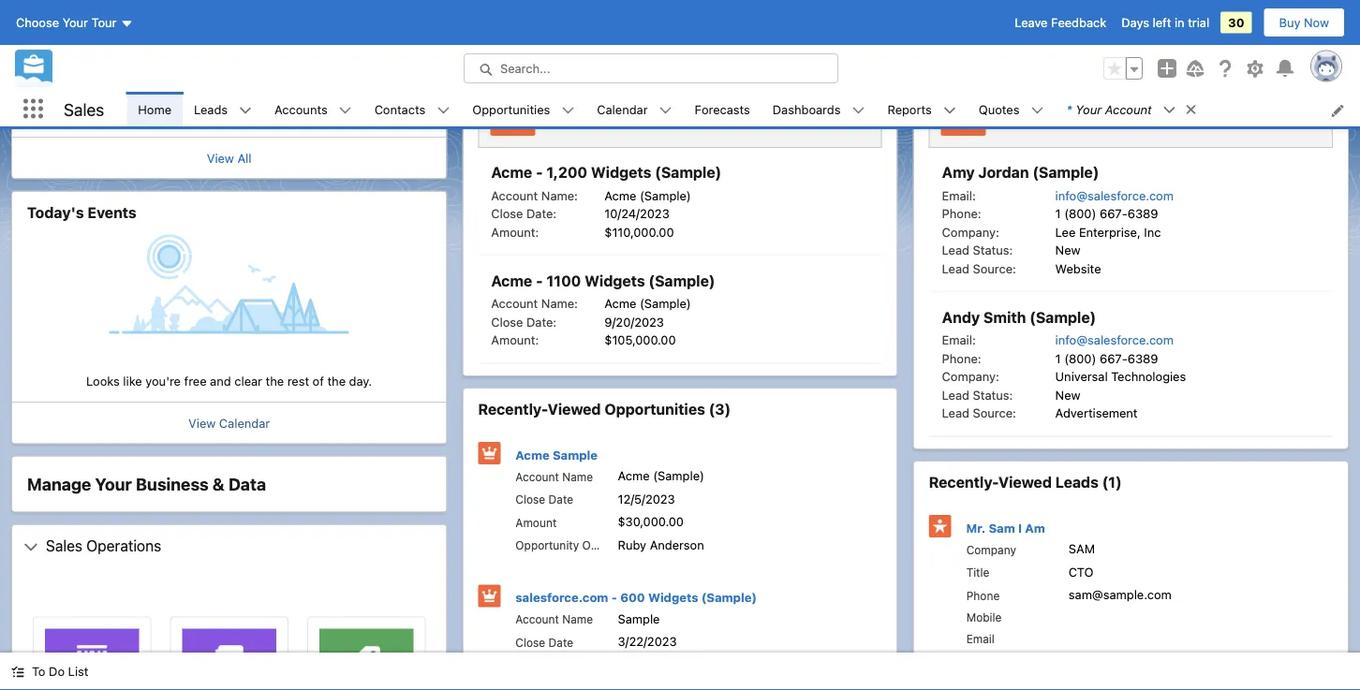 Task type: vqa. For each thing, say whether or not it's contained in the screenshot.
few
no



Task type: locate. For each thing, give the bounding box(es) containing it.
universal technologies
[[1055, 370, 1186, 384]]

close date down the acme sample
[[515, 493, 573, 506]]

to do list
[[32, 665, 88, 679]]

account down acme - 1100 widgets (sample)
[[491, 296, 538, 311]]

date: for 1,200
[[526, 207, 557, 221]]

by inside my opportunities 2+ items, sorted by opportunity name
[[640, 114, 653, 127]]

quotes
[[979, 102, 1020, 116]]

text default image
[[1311, 0, 1324, 8], [339, 104, 352, 117], [561, 104, 574, 117], [23, 540, 38, 555], [11, 666, 24, 679]]

4 lead from the top
[[942, 406, 969, 420]]

name: for 1100
[[541, 296, 578, 311]]

2 vertical spatial -
[[611, 591, 617, 605]]

items, up 1,200
[[567, 114, 599, 127]]

1 vertical spatial calendar
[[219, 416, 270, 430]]

2 sorted from the left
[[1053, 114, 1088, 127]]

(800) up universal
[[1064, 351, 1096, 365]]

667- up enterprise,
[[1100, 207, 1128, 221]]

1 vertical spatial view
[[188, 416, 216, 430]]

recently- up mr.
[[929, 474, 998, 491]]

2 vertical spatial your
[[95, 474, 132, 494]]

status: down 'smith'
[[973, 388, 1013, 402]]

0 vertical spatial status:
[[973, 243, 1013, 257]]

my left search...
[[478, 48, 500, 66]]

1 horizontal spatial sorted
[[1053, 114, 1088, 127]]

leave feedback
[[1015, 15, 1106, 30]]

2 by from the left
[[1091, 114, 1104, 127]]

1 (800) 667-6389
[[1055, 207, 1158, 221], [1055, 351, 1158, 365]]

text default image right * your account
[[1185, 103, 1198, 116]]

1 sorted from the left
[[603, 114, 637, 127]]

2 horizontal spatial your
[[1076, 102, 1102, 116]]

0 vertical spatial calendar
[[597, 102, 648, 116]]

0 vertical spatial (800)
[[1064, 207, 1096, 221]]

1 items, from the left
[[567, 114, 599, 127]]

looks like you're free and clear the rest of the day.
[[86, 374, 372, 388]]

0 horizontal spatial items,
[[567, 114, 599, 127]]

account name for acme
[[515, 470, 593, 483]]

0 horizontal spatial the
[[266, 374, 284, 388]]

sorted
[[603, 114, 637, 127], [1053, 114, 1088, 127]]

sorted inside my leads 2+ items, sorted by name
[[1053, 114, 1088, 127]]

0 vertical spatial amount
[[515, 516, 557, 529]]

widgets for 1100
[[585, 272, 645, 289]]

1 vertical spatial lead status:
[[942, 388, 1013, 402]]

name down salesforce.com
[[562, 613, 593, 626]]

acme (sample) up 9/20/2023
[[604, 296, 691, 311]]

status: for jordan
[[973, 243, 1013, 257]]

email: down andy
[[942, 333, 976, 347]]

0 vertical spatial view
[[207, 151, 234, 165]]

1 vertical spatial company:
[[942, 370, 999, 384]]

1 vertical spatial amount
[[515, 659, 557, 672]]

account
[[1105, 102, 1152, 116], [491, 188, 538, 202], [491, 296, 538, 311], [515, 470, 559, 483], [515, 613, 559, 626]]

1 for smith
[[1055, 351, 1061, 365]]

new
[[1055, 243, 1081, 257], [1055, 388, 1081, 402]]

(800) for andy smith (sample)
[[1064, 351, 1096, 365]]

1 horizontal spatial more
[[1304, 50, 1333, 64]]

text default image left to
[[11, 666, 24, 679]]

1 vertical spatial amount:
[[491, 333, 539, 347]]

1 vertical spatial close date:
[[491, 315, 557, 329]]

recently- for recently-viewed opportunities (3)
[[478, 400, 548, 418]]

my leads
[[929, 48, 998, 66]]

1 vertical spatial your
[[1076, 102, 1102, 116]]

1 info@salesforce.com link from the top
[[1055, 188, 1174, 202]]

account name: down the 1100
[[491, 296, 578, 311]]

new down universal
[[1055, 388, 1081, 402]]

0 horizontal spatial more link
[[853, 50, 882, 64]]

2 info@salesforce.com link from the top
[[1055, 333, 1174, 347]]

1 horizontal spatial recently-
[[929, 474, 998, 491]]

6389
[[1128, 207, 1158, 221], [1128, 351, 1158, 365]]

3 lead from the top
[[942, 388, 969, 402]]

2+ up 1,200
[[550, 114, 564, 127]]

1 horizontal spatial by
[[1091, 114, 1104, 127]]

0 vertical spatial sales
[[64, 99, 104, 119]]

1 horizontal spatial viewed
[[998, 474, 1052, 491]]

0 vertical spatial 667-
[[1100, 207, 1128, 221]]

by for opportunities
[[640, 114, 653, 127]]

1 status: from the top
[[973, 243, 1013, 257]]

0 vertical spatial close date
[[515, 493, 573, 506]]

widgets for 600
[[648, 591, 698, 605]]

today's events
[[27, 203, 136, 221]]

text default image inside contacts list item
[[437, 104, 450, 117]]

lead source: up andy
[[942, 261, 1016, 275]]

0 vertical spatial lead source:
[[942, 261, 1016, 275]]

account name down the acme sample
[[515, 470, 593, 483]]

source: up 'smith'
[[973, 261, 1016, 275]]

text default image up 'all'
[[239, 104, 252, 117]]

3/22/2023
[[618, 635, 677, 649]]

calendar
[[597, 102, 648, 116], [219, 416, 270, 430]]

info@salesforce.com for amy jordan (sample)
[[1055, 188, 1174, 202]]

close date for salesforce.com
[[515, 636, 573, 649]]

info@salesforce.com link for amy jordan (sample)
[[1055, 188, 1174, 202]]

view down free
[[188, 416, 216, 430]]

salesforce.com
[[515, 591, 608, 605]]

my for my opportunities 2+ items, sorted by opportunity name
[[550, 93, 572, 111]]

leads list item
[[183, 92, 263, 126]]

0 vertical spatial acme (sample)
[[604, 188, 691, 202]]

0 vertical spatial email:
[[942, 188, 976, 202]]

acme (sample) for 1100
[[604, 296, 691, 311]]

0 vertical spatial info@salesforce.com
[[1055, 188, 1174, 202]]

date
[[548, 493, 573, 506], [548, 636, 573, 649]]

1 vertical spatial (800)
[[1064, 351, 1096, 365]]

2 company: from the top
[[942, 370, 999, 384]]

0 vertical spatial amount:
[[491, 225, 539, 239]]

opportunity inside opportunity owner ruby anderson
[[515, 539, 579, 552]]

1 horizontal spatial your
[[95, 474, 132, 494]]

viewed for leads
[[998, 474, 1052, 491]]

1 vertical spatial name:
[[541, 296, 578, 311]]

group
[[1103, 57, 1143, 80]]

lee enterprise, inc
[[1055, 225, 1161, 239]]

sorted for opportunities
[[603, 114, 637, 127]]

0 vertical spatial account name:
[[491, 188, 578, 202]]

1 amount: from the top
[[491, 225, 539, 239]]

sample down salesforce.com - 600 widgets (sample)
[[618, 612, 660, 626]]

0 horizontal spatial recently-
[[478, 400, 548, 418]]

0 vertical spatial widgets
[[591, 163, 651, 181]]

account name: down 1,200
[[491, 188, 578, 202]]

account down salesforce.com
[[515, 613, 559, 626]]

0 vertical spatial 6389
[[1128, 207, 1158, 221]]

amount: for acme - 1,200 widgets (sample)
[[491, 225, 539, 239]]

my left "*"
[[1001, 93, 1023, 111]]

2 horizontal spatial text default image
[[1185, 103, 1198, 116]]

2 more from the left
[[1304, 50, 1333, 64]]

to do list button
[[0, 653, 100, 690]]

company:
[[942, 225, 999, 239], [942, 370, 999, 384]]

acme left 1,200
[[491, 163, 532, 181]]

close for acme sample
[[515, 493, 545, 506]]

more link for amy jordan (sample)
[[1304, 50, 1333, 64]]

1 vertical spatial 6389
[[1128, 351, 1158, 365]]

0 vertical spatial date:
[[526, 207, 557, 221]]

amount: for acme - 1100 widgets (sample)
[[491, 333, 539, 347]]

days left in trial
[[1121, 15, 1209, 30]]

by right "*"
[[1091, 114, 1104, 127]]

sync up (sample) link
[[68, 89, 171, 103]]

my inside my opportunities 2+ items, sorted by opportunity name
[[550, 93, 572, 111]]

account name: for 1100
[[491, 296, 578, 311]]

1 vertical spatial lead source:
[[942, 406, 1016, 420]]

1 horizontal spatial calendar
[[597, 102, 648, 116]]

text default image inside leads "list item"
[[239, 104, 252, 117]]

sync up (sample)
[[68, 89, 171, 103]]

1 vertical spatial 667-
[[1100, 351, 1128, 365]]

close date
[[515, 493, 573, 506], [515, 636, 573, 649]]

opportunities left (3)
[[605, 400, 705, 418]]

text default image inside sales operations dropdown button
[[23, 540, 38, 555]]

your for tour
[[62, 15, 88, 30]]

day.
[[349, 374, 372, 388]]

items, for leads
[[1018, 114, 1050, 127]]

enterprise,
[[1079, 225, 1141, 239]]

lead status: up andy
[[942, 243, 1013, 257]]

2+ up jordan
[[1001, 114, 1015, 127]]

1 (800) 667-6389 for amy jordan (sample)
[[1055, 207, 1158, 221]]

0 vertical spatial company:
[[942, 225, 999, 239]]

date: for 1100
[[526, 315, 557, 329]]

sales operations button
[[12, 525, 446, 566]]

source: for smith
[[973, 406, 1016, 420]]

(800) for amy jordan (sample)
[[1064, 207, 1096, 221]]

email: down the amy
[[942, 188, 976, 202]]

2+
[[550, 114, 564, 127], [1001, 114, 1015, 127]]

my for my leads
[[929, 48, 951, 66]]

0 vertical spatial 1 (800) 667-6389
[[1055, 207, 1158, 221]]

lead source: up recently-viewed leads (1)
[[942, 406, 1016, 420]]

1 vertical spatial source:
[[973, 406, 1016, 420]]

standard pricebook2 image
[[204, 629, 254, 685]]

1 (800) 667-6389 up the universal technologies
[[1055, 351, 1158, 365]]

opportunities inside list item
[[472, 102, 550, 116]]

sample
[[553, 448, 598, 462], [618, 612, 660, 626]]

dashboards link
[[761, 92, 852, 126]]

1 date from the top
[[548, 493, 573, 506]]

account down the acme sample
[[515, 470, 559, 483]]

company: down the amy
[[942, 225, 999, 239]]

lead
[[942, 243, 969, 257], [942, 261, 969, 275], [942, 388, 969, 402], [942, 406, 969, 420]]

acme sample
[[515, 448, 598, 462]]

lead status: down andy
[[942, 388, 1013, 402]]

your inside dropdown button
[[62, 15, 88, 30]]

company: down andy
[[942, 370, 999, 384]]

2 text default image from the left
[[239, 104, 252, 117]]

2+ inside my opportunities 2+ items, sorted by opportunity name
[[550, 114, 564, 127]]

1 horizontal spatial text default image
[[437, 104, 450, 117]]

1 close date: from the top
[[491, 207, 557, 221]]

2 email: from the top
[[942, 333, 976, 347]]

my
[[478, 48, 500, 66], [929, 48, 951, 66], [550, 93, 572, 111], [1001, 93, 1023, 111]]

your
[[62, 15, 88, 30], [1076, 102, 1102, 116], [95, 474, 132, 494]]

your right "*"
[[1076, 102, 1102, 116]]

recently-
[[478, 400, 548, 418], [929, 474, 998, 491]]

1 vertical spatial close date
[[515, 636, 573, 649]]

info@salesforce.com link
[[1055, 188, 1174, 202], [1055, 333, 1174, 347]]

1 up universal
[[1055, 351, 1061, 365]]

0 vertical spatial phone:
[[942, 207, 981, 221]]

1 by from the left
[[640, 114, 653, 127]]

1 source: from the top
[[973, 261, 1016, 275]]

1 6389 from the top
[[1128, 207, 1158, 221]]

recently- up the acme sample
[[478, 400, 548, 418]]

2 items, from the left
[[1018, 114, 1050, 127]]

choose
[[16, 15, 59, 30]]

acme up the 10/24/2023
[[604, 188, 636, 202]]

1 vertical spatial recently-
[[929, 474, 998, 491]]

close
[[491, 207, 523, 221], [491, 315, 523, 329], [515, 493, 545, 506], [515, 636, 545, 649]]

my inside my leads 'link'
[[929, 48, 951, 66]]

today's
[[27, 203, 84, 221]]

text default image
[[1185, 103, 1198, 116], [239, 104, 252, 117], [437, 104, 450, 117]]

2 date: from the top
[[526, 315, 557, 329]]

1 horizontal spatial sample
[[618, 612, 660, 626]]

1 667- from the top
[[1100, 207, 1128, 221]]

today's tasks
[[27, 44, 128, 62]]

1 date: from the top
[[526, 207, 557, 221]]

0 vertical spatial viewed
[[548, 400, 601, 418]]

1 account name: from the top
[[491, 188, 578, 202]]

technologies
[[1111, 370, 1186, 384]]

0 vertical spatial account name
[[515, 470, 593, 483]]

1 horizontal spatial 2+
[[1001, 114, 1015, 127]]

phone
[[966, 589, 1000, 602]]

1 horizontal spatial the
[[327, 374, 346, 388]]

leads up quotes
[[954, 48, 998, 66]]

acme (sample) up "12/5/2023"
[[618, 469, 704, 483]]

sorted inside my opportunities 2+ items, sorted by opportunity name
[[603, 114, 637, 127]]

clear
[[234, 374, 262, 388]]

sales inside dropdown button
[[46, 537, 82, 555]]

account right "*"
[[1105, 102, 1152, 116]]

viewed up the acme sample
[[548, 400, 601, 418]]

viewed up i
[[998, 474, 1052, 491]]

2 status: from the top
[[973, 388, 1013, 402]]

(800) up lee
[[1064, 207, 1096, 221]]

my down my opportunities
[[550, 93, 572, 111]]

- for 600
[[611, 591, 617, 605]]

manage your business & data
[[27, 474, 266, 494]]

1 account name from the top
[[515, 470, 593, 483]]

info@salesforce.com up enterprise,
[[1055, 188, 1174, 202]]

667- up the universal technologies
[[1100, 351, 1128, 365]]

anderson
[[650, 538, 704, 552]]

0 vertical spatial opportunity
[[656, 114, 719, 127]]

1 name: from the top
[[541, 188, 578, 202]]

2 2+ from the left
[[1001, 114, 1015, 127]]

1 vertical spatial sales
[[46, 537, 82, 555]]

1 phone: from the top
[[942, 207, 981, 221]]

1 lead source: from the top
[[942, 261, 1016, 275]]

leads
[[954, 48, 998, 66], [1027, 93, 1070, 111], [194, 102, 228, 116], [1055, 474, 1099, 491]]

name left dashboards link
[[723, 114, 753, 127]]

1 (800) from the top
[[1064, 207, 1096, 221]]

1 vertical spatial info@salesforce.com link
[[1055, 333, 1174, 347]]

dashboards list item
[[761, 92, 876, 126]]

1 horizontal spatial opportunity
[[656, 114, 719, 127]]

12/5/2023
[[618, 492, 675, 506]]

30
[[1228, 15, 1244, 30]]

1 vertical spatial date
[[548, 636, 573, 649]]

by inside my leads 2+ items, sorted by name
[[1091, 114, 1104, 127]]

6389 for andy smith (sample)
[[1128, 351, 1158, 365]]

2 info@salesforce.com from the top
[[1055, 333, 1174, 347]]

0 vertical spatial info@salesforce.com link
[[1055, 188, 1174, 202]]

close date:
[[491, 207, 557, 221], [491, 315, 557, 329]]

buy
[[1279, 15, 1301, 30]]

free
[[184, 374, 207, 388]]

0 horizontal spatial viewed
[[548, 400, 601, 418]]

0 horizontal spatial your
[[62, 15, 88, 30]]

0 horizontal spatial opportunity
[[515, 539, 579, 552]]

widgets up 9/20/2023
[[585, 272, 645, 289]]

calendar link
[[586, 92, 659, 126]]

1 vertical spatial -
[[536, 272, 543, 289]]

amount down the acme sample
[[515, 516, 557, 529]]

1 amount from the top
[[515, 516, 557, 529]]

leave feedback link
[[1015, 15, 1106, 30]]

2 amount from the top
[[515, 659, 557, 672]]

2 667- from the top
[[1100, 351, 1128, 365]]

standard product2 image
[[67, 629, 117, 685]]

2 1 from the top
[[1055, 351, 1061, 365]]

items,
[[567, 114, 599, 127], [1018, 114, 1050, 127]]

account down opportunities link
[[491, 188, 538, 202]]

1 1 (800) 667-6389 from the top
[[1055, 207, 1158, 221]]

items, inside my opportunities 2+ items, sorted by opportunity name
[[567, 114, 599, 127]]

close date for acme
[[515, 493, 573, 506]]

email: for andy
[[942, 333, 976, 347]]

1 vertical spatial opportunity
[[515, 539, 579, 552]]

source: up recently-viewed leads (1)
[[973, 406, 1016, 420]]

0 vertical spatial sample
[[553, 448, 598, 462]]

1 vertical spatial widgets
[[585, 272, 645, 289]]

2 name: from the top
[[541, 296, 578, 311]]

0 horizontal spatial more
[[853, 50, 882, 64]]

date: down the 1100
[[526, 315, 557, 329]]

2 more link from the left
[[1304, 50, 1333, 64]]

calendar down search... button on the top of the page
[[597, 102, 648, 116]]

more up the reports link
[[853, 50, 882, 64]]

text default image left calendar link
[[561, 104, 574, 117]]

info@salesforce.com
[[1055, 188, 1174, 202], [1055, 333, 1174, 347]]

acme left the 1100
[[491, 272, 532, 289]]

lead status: for andy
[[942, 388, 1013, 402]]

1 lead status: from the top
[[942, 243, 1013, 257]]

1 1 from the top
[[1055, 207, 1061, 221]]

my up reports list item
[[929, 48, 951, 66]]

2 account name: from the top
[[491, 296, 578, 311]]

salesforce.com - 600 widgets (sample)
[[515, 591, 757, 605]]

-
[[536, 163, 543, 181], [536, 272, 543, 289], [611, 591, 617, 605]]

your for business
[[95, 474, 132, 494]]

name: down 1,200
[[541, 188, 578, 202]]

1 vertical spatial acme (sample)
[[604, 296, 691, 311]]

sorted up acme - 1,200 widgets (sample)
[[603, 114, 637, 127]]

2 vertical spatial widgets
[[648, 591, 698, 605]]

0 horizontal spatial sorted
[[603, 114, 637, 127]]

list item
[[1055, 92, 1206, 126]]

1 vertical spatial phone:
[[942, 351, 981, 365]]

acme (sample) for 1,200
[[604, 188, 691, 202]]

0 vertical spatial your
[[62, 15, 88, 30]]

2 close date from the top
[[515, 636, 573, 649]]

widgets for 1,200
[[591, 163, 651, 181]]

1 up lee
[[1055, 207, 1061, 221]]

1 2+ from the left
[[550, 114, 564, 127]]

rest
[[287, 374, 309, 388]]

company: for andy
[[942, 370, 999, 384]]

0 vertical spatial -
[[536, 163, 543, 181]]

widgets right 600
[[648, 591, 698, 605]]

2 close date: from the top
[[491, 315, 557, 329]]

1 company: from the top
[[942, 225, 999, 239]]

0 horizontal spatial by
[[640, 114, 653, 127]]

1 new from the top
[[1055, 243, 1081, 257]]

new down lee
[[1055, 243, 1081, 257]]

phone: down andy
[[942, 351, 981, 365]]

leads left (1)
[[1055, 474, 1099, 491]]

close date: down the 1100
[[491, 315, 557, 329]]

1 vertical spatial 1 (800) 667-6389
[[1055, 351, 1158, 365]]

amount down salesforce.com
[[515, 659, 557, 672]]

1 vertical spatial status:
[[973, 388, 1013, 402]]

opportunities down search... button on the top of the page
[[576, 93, 676, 111]]

trial
[[1188, 15, 1209, 30]]

2 1 (800) 667-6389 from the top
[[1055, 351, 1158, 365]]

0 vertical spatial source:
[[973, 261, 1016, 275]]

leads inside "list item"
[[194, 102, 228, 116]]

info@salesforce.com link up the universal technologies
[[1055, 333, 1174, 347]]

&
[[212, 474, 225, 494]]

items, inside my leads 2+ items, sorted by name
[[1018, 114, 1050, 127]]

text default image for leads
[[239, 104, 252, 117]]

calendar inside "list item"
[[597, 102, 648, 116]]

1 vertical spatial account name
[[515, 613, 593, 626]]

1 vertical spatial account name:
[[491, 296, 578, 311]]

more link
[[853, 50, 882, 64], [1304, 50, 1333, 64]]

standard quote image
[[341, 629, 391, 685]]

opportunities inside my opportunities 2+ items, sorted by opportunity name
[[576, 93, 676, 111]]

lead source: for amy
[[942, 261, 1016, 275]]

1 (800) 667-6389 up "lee enterprise, inc"
[[1055, 207, 1158, 221]]

acme down recently-viewed opportunities (3)
[[515, 448, 550, 462]]

widgets
[[591, 163, 651, 181], [585, 272, 645, 289], [648, 591, 698, 605]]

text default image right accounts
[[339, 104, 352, 117]]

2 date from the top
[[548, 636, 573, 649]]

2 account name from the top
[[515, 613, 593, 626]]

phone: down the amy
[[942, 207, 981, 221]]

am
[[1025, 521, 1045, 535]]

2 (800) from the top
[[1064, 351, 1096, 365]]

acme (sample)
[[604, 188, 691, 202], [604, 296, 691, 311], [618, 469, 704, 483]]

opportunity left owner
[[515, 539, 579, 552]]

acme up 9/20/2023
[[604, 296, 636, 311]]

mr.
[[966, 521, 986, 535]]

acme - 1,200 widgets (sample)
[[491, 163, 721, 181]]

2 lead source: from the top
[[942, 406, 1016, 420]]

more
[[853, 50, 882, 64], [1304, 50, 1333, 64]]

calendar down 'clear'
[[219, 416, 270, 430]]

1 vertical spatial 1
[[1055, 351, 1061, 365]]

opportunity down search... button on the top of the page
[[656, 114, 719, 127]]

name: down the 1100
[[541, 296, 578, 311]]

your left tour
[[62, 15, 88, 30]]

2+ for my leads
[[1001, 114, 1015, 127]]

of
[[313, 374, 324, 388]]

my inside my opportunities link
[[478, 48, 500, 66]]

1 vertical spatial new
[[1055, 388, 1081, 402]]

account name: for 1,200
[[491, 188, 578, 202]]

2 new from the top
[[1055, 388, 1081, 402]]

more for acme - 1,200 widgets (sample)
[[853, 50, 882, 64]]

my inside my leads 2+ items, sorted by name
[[1001, 93, 1023, 111]]

close date down salesforce.com
[[515, 636, 573, 649]]

close date: for 1100
[[491, 315, 557, 329]]

0 horizontal spatial calendar
[[219, 416, 270, 430]]

3 text default image from the left
[[437, 104, 450, 117]]

lead status:
[[942, 243, 1013, 257], [942, 388, 1013, 402]]

- left the 1100
[[536, 272, 543, 289]]

more down now
[[1304, 50, 1333, 64]]

account inside 'list item'
[[1105, 102, 1152, 116]]

2 phone: from the top
[[942, 351, 981, 365]]

1 close date from the top
[[515, 493, 573, 506]]

email: for amy
[[942, 188, 976, 202]]

leads up view all
[[194, 102, 228, 116]]

view left 'all'
[[207, 151, 234, 165]]

1 more link from the left
[[853, 50, 882, 64]]

1 email: from the top
[[942, 188, 976, 202]]

1 lead from the top
[[942, 243, 969, 257]]

1 more from the left
[[853, 50, 882, 64]]

6389 up inc on the right top of the page
[[1128, 207, 1158, 221]]

list
[[127, 92, 1360, 126]]

1 vertical spatial info@salesforce.com
[[1055, 333, 1174, 347]]

1 horizontal spatial more link
[[1304, 50, 1333, 64]]

0 vertical spatial recently-
[[478, 400, 548, 418]]

1 vertical spatial email:
[[942, 333, 976, 347]]

2 source: from the top
[[973, 406, 1016, 420]]

choose your tour button
[[15, 7, 134, 37]]

6389 up technologies
[[1128, 351, 1158, 365]]

2 lead status: from the top
[[942, 388, 1013, 402]]

sorted right quotes link
[[1053, 114, 1088, 127]]

1 info@salesforce.com from the top
[[1055, 188, 1174, 202]]

acme up "12/5/2023"
[[618, 469, 650, 483]]

2+ for my opportunities
[[550, 114, 564, 127]]

- left 1,200
[[536, 163, 543, 181]]

1 vertical spatial viewed
[[998, 474, 1052, 491]]

status: up 'smith'
[[973, 243, 1013, 257]]

0 vertical spatial lead status:
[[942, 243, 1013, 257]]

0 vertical spatial name:
[[541, 188, 578, 202]]

account for acme - 1,200 widgets (sample)
[[491, 188, 538, 202]]

source:
[[973, 261, 1016, 275], [973, 406, 1016, 420]]

0 vertical spatial 1
[[1055, 207, 1061, 221]]

0 vertical spatial new
[[1055, 243, 1081, 257]]

phone: for andy
[[942, 351, 981, 365]]

contacts link
[[363, 92, 437, 126]]

- for 1100
[[536, 272, 543, 289]]

- left 600
[[611, 591, 617, 605]]

2 6389 from the top
[[1128, 351, 1158, 365]]

info@salesforce.com link up enterprise,
[[1055, 188, 1174, 202]]

0 vertical spatial date
[[548, 493, 573, 506]]

2+ inside my leads 2+ items, sorted by name
[[1001, 114, 1015, 127]]

0 vertical spatial close date:
[[491, 207, 557, 221]]

widgets up the 10/24/2023
[[591, 163, 651, 181]]

more link up the reports link
[[853, 50, 882, 64]]

2 amount: from the top
[[491, 333, 539, 347]]

leads right quotes
[[1027, 93, 1070, 111]]

more link for acme - 1,200 widgets (sample)
[[853, 50, 882, 64]]



Task type: describe. For each thing, give the bounding box(es) containing it.
sarah
[[63, 111, 93, 124]]

leads link
[[183, 92, 239, 126]]

leave
[[1015, 15, 1048, 30]]

10/24/2023
[[604, 207, 670, 221]]

data
[[228, 474, 266, 494]]

in
[[1175, 15, 1185, 30]]

text default image inside to do list button
[[11, 666, 24, 679]]

search...
[[500, 61, 550, 75]]

text default image inside accounts list item
[[339, 104, 352, 117]]

mr. sam i am
[[966, 521, 1045, 535]]

view all link
[[207, 151, 252, 165]]

my leads 2+ items, sorted by name
[[1001, 93, 1137, 127]]

your for account
[[1076, 102, 1102, 116]]

phone: for amy
[[942, 207, 981, 221]]

account for acme - 1100 widgets (sample)
[[491, 296, 538, 311]]

status: for smith
[[973, 388, 1013, 402]]

home link
[[127, 92, 183, 126]]

accounts list item
[[263, 92, 363, 126]]

amount for acme
[[515, 516, 557, 529]]

close date: for 1,200
[[491, 207, 557, 221]]

account for acme sample
[[515, 470, 559, 483]]

buy now button
[[1263, 7, 1345, 37]]

date for acme
[[548, 493, 573, 506]]

name: for 1,200
[[541, 188, 578, 202]]

sam@sample.com
[[1069, 588, 1172, 602]]

account for salesforce.com - 600 widgets (sample)
[[515, 613, 559, 626]]

smith
[[983, 308, 1026, 326]]

600
[[620, 591, 645, 605]]

sales for sales operations
[[46, 537, 82, 555]]

list item containing *
[[1055, 92, 1206, 126]]

looks
[[86, 374, 120, 388]]

new for andy smith (sample)
[[1055, 388, 1081, 402]]

universal
[[1055, 370, 1108, 384]]

all
[[237, 151, 252, 165]]

my opportunities
[[478, 48, 604, 66]]

amy
[[942, 163, 975, 181]]

today's
[[27, 44, 83, 62]]

title
[[966, 566, 989, 579]]

- for 1,200
[[536, 163, 543, 181]]

leads inside 'link'
[[954, 48, 998, 66]]

i
[[1018, 521, 1022, 535]]

forecasts
[[695, 102, 750, 116]]

reports link
[[876, 92, 943, 126]]

dashboards
[[773, 102, 841, 116]]

quotes link
[[967, 92, 1031, 126]]

recently-viewed leads (1)
[[929, 474, 1122, 491]]

1 (800) 667-6389 for andy smith (sample)
[[1055, 351, 1158, 365]]

opportunities link
[[461, 92, 561, 126]]

$30,000.00
[[618, 515, 684, 529]]

sarah loehr (sample)
[[63, 111, 177, 124]]

more for amy jordan (sample)
[[1304, 50, 1333, 64]]

1 the from the left
[[266, 374, 284, 388]]

name down the acme sample
[[562, 470, 593, 483]]

sync
[[68, 89, 96, 103]]

by for leads
[[1091, 114, 1104, 127]]

1 for jordan
[[1055, 207, 1061, 221]]

tour
[[91, 15, 117, 30]]

opportunities list item
[[461, 92, 586, 126]]

opportunities up "opportunities" list item
[[504, 48, 604, 66]]

$105,000.00
[[604, 333, 676, 347]]

view for view calendar
[[188, 416, 216, 430]]

my for my opportunities
[[478, 48, 500, 66]]

mobile email
[[966, 611, 1002, 645]]

leads inside my leads 2+ items, sorted by name
[[1027, 93, 1070, 111]]

up
[[100, 89, 116, 103]]

(3)
[[709, 400, 731, 418]]

jordan
[[978, 163, 1029, 181]]

list
[[68, 665, 88, 679]]

2 the from the left
[[327, 374, 346, 388]]

info@salesforce.com link for andy smith (sample)
[[1055, 333, 1174, 347]]

2 vertical spatial acme (sample)
[[618, 469, 704, 483]]

buy now
[[1279, 15, 1329, 30]]

accounts
[[275, 102, 328, 116]]

contacts list item
[[363, 92, 461, 126]]

text default image for contacts
[[437, 104, 450, 117]]

tasks
[[87, 44, 128, 62]]

name inside my opportunities 2+ items, sorted by opportunity name
[[723, 114, 753, 127]]

contacts
[[374, 102, 426, 116]]

view calendar link
[[188, 416, 270, 430]]

2 lead from the top
[[942, 261, 969, 275]]

sales operations
[[46, 537, 161, 555]]

company: for amy
[[942, 225, 999, 239]]

info@salesforce.com for andy smith (sample)
[[1055, 333, 1174, 347]]

cto
[[1069, 565, 1094, 579]]

reports
[[887, 102, 932, 116]]

lead status: for amy
[[942, 243, 1013, 257]]

1100
[[546, 272, 581, 289]]

amount for salesforce.com
[[515, 659, 557, 672]]

view for view all
[[207, 151, 234, 165]]

close for salesforce.com - 600 widgets (sample)
[[515, 636, 545, 649]]

lead source: for andy
[[942, 406, 1016, 420]]

my for my leads 2+ items, sorted by name
[[1001, 93, 1023, 111]]

close for acme - 1100 widgets (sample)
[[491, 315, 523, 329]]

and
[[210, 374, 231, 388]]

account name for salesforce.com
[[515, 613, 593, 626]]

like
[[123, 374, 142, 388]]

1 text default image from the left
[[1185, 103, 1198, 116]]

you're
[[145, 374, 181, 388]]

accounts link
[[263, 92, 339, 126]]

* your account
[[1066, 102, 1152, 116]]

amy jordan (sample)
[[942, 163, 1099, 181]]

list containing home
[[127, 92, 1360, 126]]

inc
[[1144, 225, 1161, 239]]

to
[[32, 665, 45, 679]]

sam
[[989, 521, 1015, 535]]

sales for sales
[[64, 99, 104, 119]]

9/20/2023
[[604, 315, 664, 329]]

calendar list item
[[586, 92, 683, 126]]

email
[[966, 632, 995, 645]]

advertisement
[[1055, 406, 1138, 420]]

text default image inside "opportunities" list item
[[561, 104, 574, 117]]

my opportunities link
[[478, 48, 604, 67]]

items, for opportunities
[[567, 114, 599, 127]]

search... button
[[464, 53, 838, 83]]

$75,000.00
[[618, 658, 683, 672]]

opportunity inside my opportunities 2+ items, sorted by opportunity name
[[656, 114, 719, 127]]

owner
[[582, 539, 617, 552]]

viewed for opportunities
[[548, 400, 601, 418]]

667- for andy smith (sample)
[[1100, 351, 1128, 365]]

recently- for recently-viewed leads (1)
[[929, 474, 998, 491]]

new for amy jordan (sample)
[[1055, 243, 1081, 257]]

reports list item
[[876, 92, 967, 126]]

forecasts link
[[683, 92, 761, 126]]

text default image up now
[[1311, 0, 1324, 8]]

source: for jordan
[[973, 261, 1016, 275]]

now
[[1304, 15, 1329, 30]]

name inside my leads 2+ items, sorted by name
[[1107, 114, 1137, 127]]

0 horizontal spatial sample
[[553, 448, 598, 462]]

acme - 1100 widgets (sample)
[[491, 272, 715, 289]]

business
[[136, 474, 209, 494]]

quotes list item
[[967, 92, 1055, 126]]

1 vertical spatial sample
[[618, 612, 660, 626]]

sam
[[1069, 542, 1095, 556]]

andy smith (sample)
[[942, 308, 1096, 326]]

667- for amy jordan (sample)
[[1100, 207, 1128, 221]]

sorted for leads
[[1053, 114, 1088, 127]]

6389 for amy jordan (sample)
[[1128, 207, 1158, 221]]

feedback
[[1051, 15, 1106, 30]]

manage
[[27, 474, 91, 494]]

(1)
[[1102, 474, 1122, 491]]

view calendar
[[188, 416, 270, 430]]

date for salesforce.com
[[548, 636, 573, 649]]

recently-viewed opportunities (3)
[[478, 400, 731, 418]]

choose your tour
[[16, 15, 117, 30]]

$110,000.00
[[604, 225, 674, 239]]

opportunity owner ruby anderson
[[515, 538, 704, 552]]

close for acme - 1,200 widgets (sample)
[[491, 207, 523, 221]]



